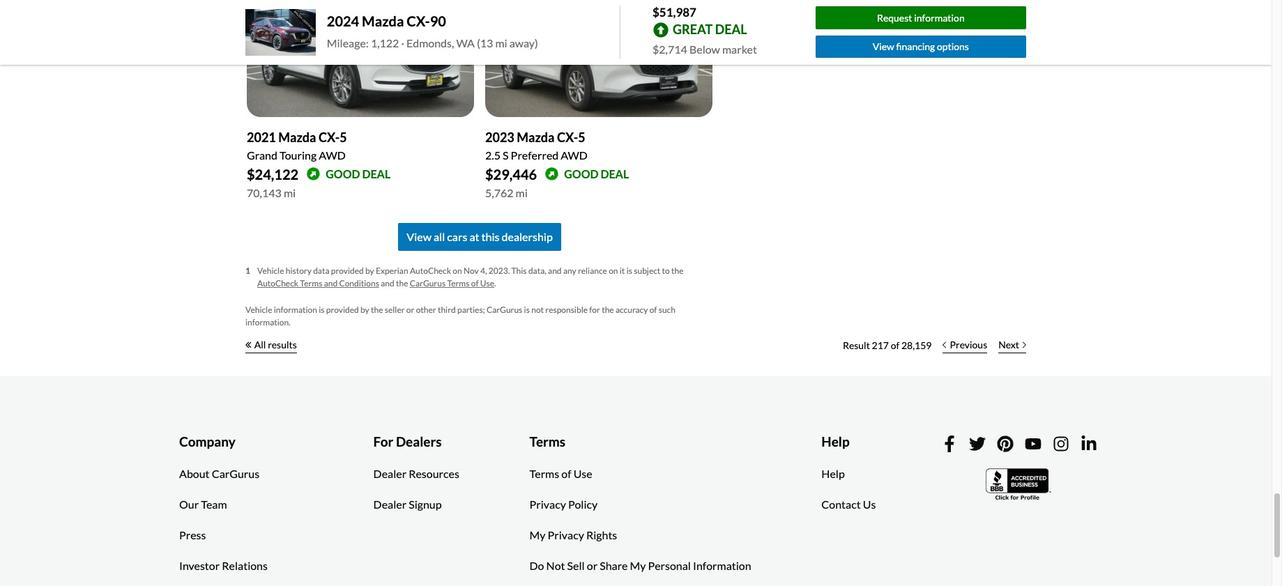Task type: vqa. For each thing, say whether or not it's contained in the screenshot.
5 within 2021 Mazda CX-5 Grand Touring AWD
yes



Task type: locate. For each thing, give the bounding box(es) containing it.
cx- right 2021
[[319, 130, 340, 145]]

terms down data
[[300, 278, 322, 289]]

2023.
[[489, 266, 510, 276]]

privacy down privacy policy link
[[548, 529, 584, 542]]

all results
[[254, 339, 297, 351]]

information up options
[[914, 12, 965, 24]]

2 5 from the left
[[578, 130, 585, 145]]

1 horizontal spatial information
[[914, 12, 965, 24]]

1 horizontal spatial view
[[873, 41, 894, 53]]

deal
[[362, 167, 391, 181], [601, 167, 629, 181]]

is right it
[[627, 266, 632, 276]]

and down data
[[324, 278, 338, 289]]

autocheck terms and conditions link
[[257, 278, 379, 289]]

or right seller
[[406, 305, 414, 315]]

below
[[690, 42, 720, 55]]

view inside button
[[873, 41, 894, 53]]

vehicle right the 1
[[257, 266, 284, 276]]

1 vertical spatial information
[[274, 305, 317, 315]]

dealers
[[396, 434, 442, 450]]

or inside do not sell or share my personal information link
[[587, 559, 598, 573]]

s
[[503, 148, 509, 162]]

cx- up preferred
[[557, 130, 578, 145]]

mi down $29,446
[[516, 186, 528, 199]]

0 vertical spatial cargurus
[[410, 278, 446, 289]]

2 horizontal spatial is
[[627, 266, 632, 276]]

on left it
[[609, 266, 618, 276]]

1 horizontal spatial awd
[[561, 148, 588, 162]]

1 horizontal spatial good deal image
[[545, 168, 559, 181]]

0 horizontal spatial good
[[326, 167, 360, 181]]

0 horizontal spatial good deal image
[[307, 168, 320, 181]]

good deal image down "touring"
[[307, 168, 320, 181]]

mazda up preferred
[[517, 130, 555, 145]]

2 help from the top
[[822, 467, 845, 481]]

0 vertical spatial help
[[822, 434, 850, 450]]

2 horizontal spatial cx-
[[557, 130, 578, 145]]

1 horizontal spatial good
[[564, 167, 599, 181]]

previous
[[950, 339, 987, 351]]

mazda inside the 2023 mazda cx-5 2.5 s preferred awd
[[517, 130, 555, 145]]

$2,714 below market
[[653, 42, 757, 55]]

2 good deal from the left
[[564, 167, 629, 181]]

0 horizontal spatial cx-
[[319, 130, 340, 145]]

information inside vehicle information is provided by the seller or other third parties; cargurus is not responsible for the accuracy of such information.
[[274, 305, 317, 315]]

next
[[999, 339, 1019, 351]]

dealer left signup in the bottom of the page
[[373, 498, 407, 511]]

click for the bbb business review of this auto listing service in cambridge ma image
[[986, 467, 1053, 502]]

awd inside the 2023 mazda cx-5 2.5 s preferred awd
[[561, 148, 588, 162]]

terms up privacy policy
[[530, 467, 559, 481]]

by up conditions
[[365, 266, 374, 276]]

0 horizontal spatial good deal
[[326, 167, 391, 181]]

1 vehicle history data provided by experian autocheck on nov 4, 2023. this data, and any reliance on it is subject to the autocheck terms and conditions and the cargurus terms of use .
[[245, 266, 684, 289]]

1 vertical spatial by
[[360, 305, 369, 315]]

grand
[[247, 148, 277, 162]]

2023 mazda cx-5 image
[[485, 0, 713, 117]]

autocheck up cargurus terms of use link
[[410, 266, 451, 276]]

privacy down 'terms of use' link
[[530, 498, 566, 511]]

0 vertical spatial by
[[365, 266, 374, 276]]

and left any
[[548, 266, 562, 276]]

0 vertical spatial provided
[[331, 266, 364, 276]]

1 horizontal spatial cx-
[[407, 13, 430, 30]]

2021 mazda cx-5 image
[[247, 0, 474, 117]]

1 horizontal spatial on
[[609, 266, 618, 276]]

or right the sell
[[587, 559, 598, 573]]

investor relations link
[[169, 551, 278, 582]]

good deal down '2021 mazda cx-5 grand touring awd'
[[326, 167, 391, 181]]

2 horizontal spatial mi
[[516, 186, 528, 199]]

deal for $29,446
[[601, 167, 629, 181]]

team
[[201, 498, 227, 511]]

next link
[[993, 330, 1032, 361]]

1 vertical spatial view
[[407, 230, 432, 243]]

1 dealer from the top
[[373, 467, 407, 481]]

1 horizontal spatial deal
[[601, 167, 629, 181]]

2 horizontal spatial cargurus
[[487, 305, 522, 315]]

1 horizontal spatial good deal
[[564, 167, 629, 181]]

awd right "touring"
[[319, 148, 346, 162]]

my
[[530, 529, 546, 542], [630, 559, 646, 573]]

1 vertical spatial or
[[587, 559, 598, 573]]

2 dealer from the top
[[373, 498, 407, 511]]

2 good from the left
[[564, 167, 599, 181]]

on up cargurus terms of use link
[[453, 266, 462, 276]]

cx- up edmonds,
[[407, 13, 430, 30]]

1 vertical spatial use
[[574, 467, 592, 481]]

reliance
[[578, 266, 607, 276]]

mi down $24,122
[[284, 186, 296, 199]]

0 vertical spatial use
[[480, 278, 494, 289]]

1 horizontal spatial use
[[574, 467, 592, 481]]

1 vertical spatial privacy
[[548, 529, 584, 542]]

mazda inside '2021 mazda cx-5 grand touring awd'
[[278, 130, 316, 145]]

mazda up "touring"
[[278, 130, 316, 145]]

data,
[[528, 266, 547, 276]]

my up do
[[530, 529, 546, 542]]

my right the share
[[630, 559, 646, 573]]

0 horizontal spatial on
[[453, 266, 462, 276]]

good deal for $29,446
[[564, 167, 629, 181]]

good deal image
[[307, 168, 320, 181], [545, 168, 559, 181]]

5 inside the 2023 mazda cx-5 2.5 s preferred awd
[[578, 130, 585, 145]]

good deal image for $24,122
[[307, 168, 320, 181]]

1 good deal image from the left
[[307, 168, 320, 181]]

1 vertical spatial provided
[[326, 305, 359, 315]]

0 vertical spatial privacy
[[530, 498, 566, 511]]

use up policy
[[574, 467, 592, 481]]

vehicle
[[257, 266, 284, 276], [245, 305, 272, 315]]

mazda up "1,122"
[[362, 13, 404, 30]]

of right 217
[[891, 340, 900, 352]]

view left 'all'
[[407, 230, 432, 243]]

about cargurus link
[[169, 459, 270, 490]]

cx- inside 2024 mazda cx-90 mileage: 1,122 · edmonds, wa (13 mi away)
[[407, 13, 430, 30]]

0 horizontal spatial mi
[[284, 186, 296, 199]]

0 vertical spatial information
[[914, 12, 965, 24]]

good deal image down preferred
[[545, 168, 559, 181]]

to
[[662, 266, 670, 276]]

1 5 from the left
[[340, 130, 347, 145]]

history
[[286, 266, 312, 276]]

privacy
[[530, 498, 566, 511], [548, 529, 584, 542]]

1 horizontal spatial or
[[587, 559, 598, 573]]

do
[[530, 559, 544, 573]]

help up contact
[[822, 467, 845, 481]]

2 good deal image from the left
[[545, 168, 559, 181]]

mi inside 2024 mazda cx-90 mileage: 1,122 · edmonds, wa (13 mi away)
[[495, 36, 507, 50]]

5
[[340, 130, 347, 145], [578, 130, 585, 145]]

2 on from the left
[[609, 266, 618, 276]]

0 horizontal spatial awd
[[319, 148, 346, 162]]

result
[[843, 340, 870, 352]]

deal
[[715, 21, 747, 37]]

2 awd from the left
[[561, 148, 588, 162]]

0 vertical spatial autocheck
[[410, 266, 451, 276]]

1 deal from the left
[[362, 167, 391, 181]]

provided down conditions
[[326, 305, 359, 315]]

1 horizontal spatial cargurus
[[410, 278, 446, 289]]

$51,987
[[653, 5, 697, 20]]

good
[[326, 167, 360, 181], [564, 167, 599, 181]]

view for view financing options
[[873, 41, 894, 53]]

1 vertical spatial vehicle
[[245, 305, 272, 315]]

mi right (13
[[495, 36, 507, 50]]

information up the information.
[[274, 305, 317, 315]]

cx- for 2024
[[407, 13, 430, 30]]

2 deal from the left
[[601, 167, 629, 181]]

0 horizontal spatial deal
[[362, 167, 391, 181]]

or inside vehicle information is provided by the seller or other third parties; cargurus is not responsible for the accuracy of such information.
[[406, 305, 414, 315]]

0 horizontal spatial autocheck
[[257, 278, 298, 289]]

cargurus up other
[[410, 278, 446, 289]]

autocheck down history
[[257, 278, 298, 289]]

0 horizontal spatial information
[[274, 305, 317, 315]]

is inside 1 vehicle history data provided by experian autocheck on nov 4, 2023. this data, and any reliance on it is subject to the autocheck terms and conditions and the cargurus terms of use .
[[627, 266, 632, 276]]

0 vertical spatial view
[[873, 41, 894, 53]]

dealer down for
[[373, 467, 407, 481]]

by down conditions
[[360, 305, 369, 315]]

cargurus down .
[[487, 305, 522, 315]]

2024
[[327, 13, 359, 30]]

of
[[471, 278, 479, 289], [650, 305, 657, 315], [891, 340, 900, 352], [561, 467, 571, 481]]

information inside button
[[914, 12, 965, 24]]

1 awd from the left
[[319, 148, 346, 162]]

cx- inside '2021 mazda cx-5 grand touring awd'
[[319, 130, 340, 145]]

good for $29,446
[[564, 167, 599, 181]]

help up help link
[[822, 434, 850, 450]]

of inside 1 vehicle history data provided by experian autocheck on nov 4, 2023. this data, and any reliance on it is subject to the autocheck terms and conditions and the cargurus terms of use .
[[471, 278, 479, 289]]

0 horizontal spatial view
[[407, 230, 432, 243]]

investor relations
[[179, 559, 268, 573]]

5 inside '2021 mazda cx-5 grand touring awd'
[[340, 130, 347, 145]]

mazda for 2023
[[517, 130, 555, 145]]

information
[[914, 12, 965, 24], [274, 305, 317, 315]]

my privacy rights
[[530, 529, 617, 542]]

of inside vehicle information is provided by the seller or other third parties; cargurus is not responsible for the accuracy of such information.
[[650, 305, 657, 315]]

is left not
[[524, 305, 530, 315]]

of left such at the right bottom of page
[[650, 305, 657, 315]]

use down 4,
[[480, 278, 494, 289]]

1 good deal from the left
[[326, 167, 391, 181]]

of down "nov"
[[471, 278, 479, 289]]

company
[[179, 434, 236, 450]]

1 horizontal spatial 5
[[578, 130, 585, 145]]

0 horizontal spatial or
[[406, 305, 414, 315]]

market
[[722, 42, 757, 55]]

by inside 1 vehicle history data provided by experian autocheck on nov 4, 2023. this data, and any reliance on it is subject to the autocheck terms and conditions and the cargurus terms of use .
[[365, 266, 374, 276]]

mazda inside 2024 mazda cx-90 mileage: 1,122 · edmonds, wa (13 mi away)
[[362, 13, 404, 30]]

$24,122
[[247, 166, 299, 183]]

this
[[511, 266, 527, 276]]

awd right preferred
[[561, 148, 588, 162]]

mi
[[495, 36, 507, 50], [284, 186, 296, 199], [516, 186, 528, 199]]

and down experian in the left of the page
[[381, 278, 394, 289]]

terms
[[300, 278, 322, 289], [447, 278, 470, 289], [530, 434, 566, 450], [530, 467, 559, 481]]

1 vertical spatial dealer
[[373, 498, 407, 511]]

vehicle inside 1 vehicle history data provided by experian autocheck on nov 4, 2023. this data, and any reliance on it is subject to the autocheck terms and conditions and the cargurus terms of use .
[[257, 266, 284, 276]]

by inside vehicle information is provided by the seller or other third parties; cargurus is not responsible for the accuracy of such information.
[[360, 305, 369, 315]]

2 vertical spatial cargurus
[[212, 467, 259, 481]]

nov
[[464, 266, 479, 276]]

view down request
[[873, 41, 894, 53]]

provided up conditions
[[331, 266, 364, 276]]

1 horizontal spatial mi
[[495, 36, 507, 50]]

awd
[[319, 148, 346, 162], [561, 148, 588, 162]]

relations
[[222, 559, 268, 573]]

1 vertical spatial my
[[630, 559, 646, 573]]

contact us
[[822, 498, 876, 511]]

0 horizontal spatial use
[[480, 278, 494, 289]]

1 vertical spatial cargurus
[[487, 305, 522, 315]]

any
[[563, 266, 576, 276]]

cx- inside the 2023 mazda cx-5 2.5 s preferred awd
[[557, 130, 578, 145]]

at
[[470, 230, 479, 243]]

2 horizontal spatial and
[[548, 266, 562, 276]]

is down "autocheck terms and conditions" link
[[319, 305, 325, 315]]

2 horizontal spatial mazda
[[517, 130, 555, 145]]

parties;
[[457, 305, 485, 315]]

0 vertical spatial vehicle
[[257, 266, 284, 276]]

0 vertical spatial dealer
[[373, 467, 407, 481]]

0 vertical spatial my
[[530, 529, 546, 542]]

cargurus
[[410, 278, 446, 289], [487, 305, 522, 315], [212, 467, 259, 481]]

good down the 2023 mazda cx-5 2.5 s preferred awd
[[564, 167, 599, 181]]

information
[[693, 559, 751, 573]]

70,143 mi
[[247, 186, 296, 199]]

provided inside vehicle information is provided by the seller or other third parties; cargurus is not responsible for the accuracy of such information.
[[326, 305, 359, 315]]

and
[[548, 266, 562, 276], [324, 278, 338, 289], [381, 278, 394, 289]]

good deal down the 2023 mazda cx-5 2.5 s preferred awd
[[564, 167, 629, 181]]

2024 mazda cx-90 mileage: 1,122 · edmonds, wa (13 mi away)
[[327, 13, 538, 50]]

217
[[872, 340, 889, 352]]

vehicle inside vehicle information is provided by the seller or other third parties; cargurus is not responsible for the accuracy of such information.
[[245, 305, 272, 315]]

cargurus up team
[[212, 467, 259, 481]]

0 vertical spatial or
[[406, 305, 414, 315]]

$2,714
[[653, 42, 687, 55]]

policy
[[568, 498, 598, 511]]

view
[[873, 41, 894, 53], [407, 230, 432, 243]]

vehicle up the information.
[[245, 305, 272, 315]]

the down experian in the left of the page
[[396, 278, 408, 289]]

·
[[401, 36, 404, 50]]

1 vertical spatial help
[[822, 467, 845, 481]]

of up privacy policy
[[561, 467, 571, 481]]

.
[[494, 278, 496, 289]]

cx- for 2023
[[557, 130, 578, 145]]

1 horizontal spatial mazda
[[362, 13, 404, 30]]

0 horizontal spatial mazda
[[278, 130, 316, 145]]

mazda for 2024
[[362, 13, 404, 30]]

about cargurus
[[179, 467, 259, 481]]

privacy policy link
[[519, 490, 608, 520]]

view financing options button
[[816, 36, 1026, 58]]

good down '2021 mazda cx-5 grand touring awd'
[[326, 167, 360, 181]]

0 horizontal spatial 5
[[340, 130, 347, 145]]

1 good from the left
[[326, 167, 360, 181]]

provided
[[331, 266, 364, 276], [326, 305, 359, 315]]



Task type: describe. For each thing, give the bounding box(es) containing it.
view all cars at this dealership link
[[398, 223, 561, 251]]

use inside 1 vehicle history data provided by experian autocheck on nov 4, 2023. this data, and any reliance on it is subject to the autocheck terms and conditions and the cargurus terms of use .
[[480, 278, 494, 289]]

great deal
[[673, 21, 747, 37]]

cars
[[447, 230, 467, 243]]

mi for $24,122
[[284, 186, 296, 199]]

chevron right image
[[1023, 342, 1026, 349]]

rights
[[586, 529, 617, 542]]

0 horizontal spatial is
[[319, 305, 325, 315]]

do not sell or share my personal information link
[[519, 551, 762, 582]]

responsible
[[545, 305, 588, 315]]

5 for $24,122
[[340, 130, 347, 145]]

good for $24,122
[[326, 167, 360, 181]]

awd inside '2021 mazda cx-5 grand touring awd'
[[319, 148, 346, 162]]

wa
[[456, 36, 475, 50]]

2023
[[485, 130, 514, 145]]

do not sell or share my personal information
[[530, 559, 751, 573]]

options
[[937, 41, 969, 53]]

1 horizontal spatial my
[[630, 559, 646, 573]]

press
[[179, 529, 206, 542]]

third
[[438, 305, 456, 315]]

70,143
[[247, 186, 282, 199]]

90
[[430, 13, 446, 30]]

chevron left image
[[943, 342, 947, 349]]

view financing options
[[873, 41, 969, 53]]

1 vertical spatial autocheck
[[257, 278, 298, 289]]

previous link
[[937, 330, 993, 361]]

cx- for 2021
[[319, 130, 340, 145]]

great
[[673, 21, 713, 37]]

touring
[[280, 148, 317, 162]]

dealer resources
[[373, 467, 459, 481]]

edmonds,
[[406, 36, 454, 50]]

financing
[[896, 41, 935, 53]]

good deal for $24,122
[[326, 167, 391, 181]]

dealer for dealer resources
[[373, 467, 407, 481]]

our
[[179, 498, 199, 511]]

not
[[531, 305, 544, 315]]

provided inside 1 vehicle history data provided by experian autocheck on nov 4, 2023. this data, and any reliance on it is subject to the autocheck terms and conditions and the cargurus terms of use .
[[331, 266, 364, 276]]

chevron double left image
[[245, 342, 252, 349]]

1 horizontal spatial is
[[524, 305, 530, 315]]

investor
[[179, 559, 220, 573]]

for
[[373, 434, 393, 450]]

deal for $24,122
[[362, 167, 391, 181]]

share
[[600, 559, 628, 573]]

request information button
[[816, 6, 1026, 29]]

signup
[[409, 498, 442, 511]]

0 horizontal spatial cargurus
[[212, 467, 259, 481]]

dealer signup link
[[363, 490, 452, 520]]

2021
[[247, 130, 276, 145]]

mazda for 2021
[[278, 130, 316, 145]]

terms of use
[[530, 467, 592, 481]]

view all cars at this dealership
[[407, 230, 553, 243]]

this
[[482, 230, 500, 243]]

1 on from the left
[[453, 266, 462, 276]]

sell
[[567, 559, 585, 573]]

our team link
[[169, 490, 237, 520]]

information for request
[[914, 12, 965, 24]]

our team
[[179, 498, 227, 511]]

$29,446
[[485, 166, 537, 183]]

other
[[416, 305, 436, 315]]

0 horizontal spatial my
[[530, 529, 546, 542]]

cargurus inside 1 vehicle history data provided by experian autocheck on nov 4, 2023. this data, and any reliance on it is subject to the autocheck terms and conditions and the cargurus terms of use .
[[410, 278, 446, 289]]

terms up terms of use on the bottom
[[530, 434, 566, 450]]

resources
[[409, 467, 459, 481]]

view for view all cars at this dealership
[[407, 230, 432, 243]]

vehicle information is provided by the seller or other third parties; cargurus is not responsible for the accuracy of such information.
[[245, 305, 676, 328]]

0 horizontal spatial and
[[324, 278, 338, 289]]

all results link
[[245, 330, 297, 361]]

2024 mazda cx-90 image
[[245, 9, 316, 56]]

cargurus inside vehicle information is provided by the seller or other third parties; cargurus is not responsible for the accuracy of such information.
[[487, 305, 522, 315]]

press link
[[169, 520, 216, 551]]

2021 mazda cx-5 grand touring awd
[[247, 130, 347, 162]]

contact
[[822, 498, 861, 511]]

1,122
[[371, 36, 399, 50]]

1
[[245, 266, 250, 276]]

result 217 of 28,159
[[843, 340, 932, 352]]

5 for $29,446
[[578, 130, 585, 145]]

help link
[[811, 459, 855, 490]]

terms of use link
[[519, 459, 603, 490]]

all
[[254, 339, 266, 351]]

all
[[434, 230, 445, 243]]

experian
[[376, 266, 408, 276]]

privacy inside privacy policy link
[[530, 498, 566, 511]]

subject
[[634, 266, 660, 276]]

request
[[877, 12, 912, 24]]

5,762 mi
[[485, 186, 528, 199]]

4,
[[480, 266, 487, 276]]

seller
[[385, 305, 405, 315]]

not
[[546, 559, 565, 573]]

us
[[863, 498, 876, 511]]

for dealers
[[373, 434, 442, 450]]

information for vehicle
[[274, 305, 317, 315]]

data
[[313, 266, 329, 276]]

privacy inside my privacy rights link
[[548, 529, 584, 542]]

help inside help link
[[822, 467, 845, 481]]

request information
[[877, 12, 965, 24]]

2023 mazda cx-5 2.5 s preferred awd
[[485, 130, 588, 162]]

the right to
[[671, 266, 684, 276]]

dealer for dealer signup
[[373, 498, 407, 511]]

such
[[659, 305, 676, 315]]

1 horizontal spatial autocheck
[[410, 266, 451, 276]]

away)
[[510, 36, 538, 50]]

28,159
[[901, 340, 932, 352]]

dealer resources link
[[363, 459, 470, 490]]

dealership
[[502, 230, 553, 243]]

terms down "nov"
[[447, 278, 470, 289]]

preferred
[[511, 148, 559, 162]]

good deal image for $29,446
[[545, 168, 559, 181]]

information.
[[245, 317, 291, 328]]

the left seller
[[371, 305, 383, 315]]

1 horizontal spatial and
[[381, 278, 394, 289]]

mi for $29,446
[[516, 186, 528, 199]]

contact us link
[[811, 490, 886, 520]]

mileage:
[[327, 36, 369, 50]]

1 help from the top
[[822, 434, 850, 450]]

about
[[179, 467, 210, 481]]

the right the for
[[602, 305, 614, 315]]

2.5
[[485, 148, 501, 162]]



